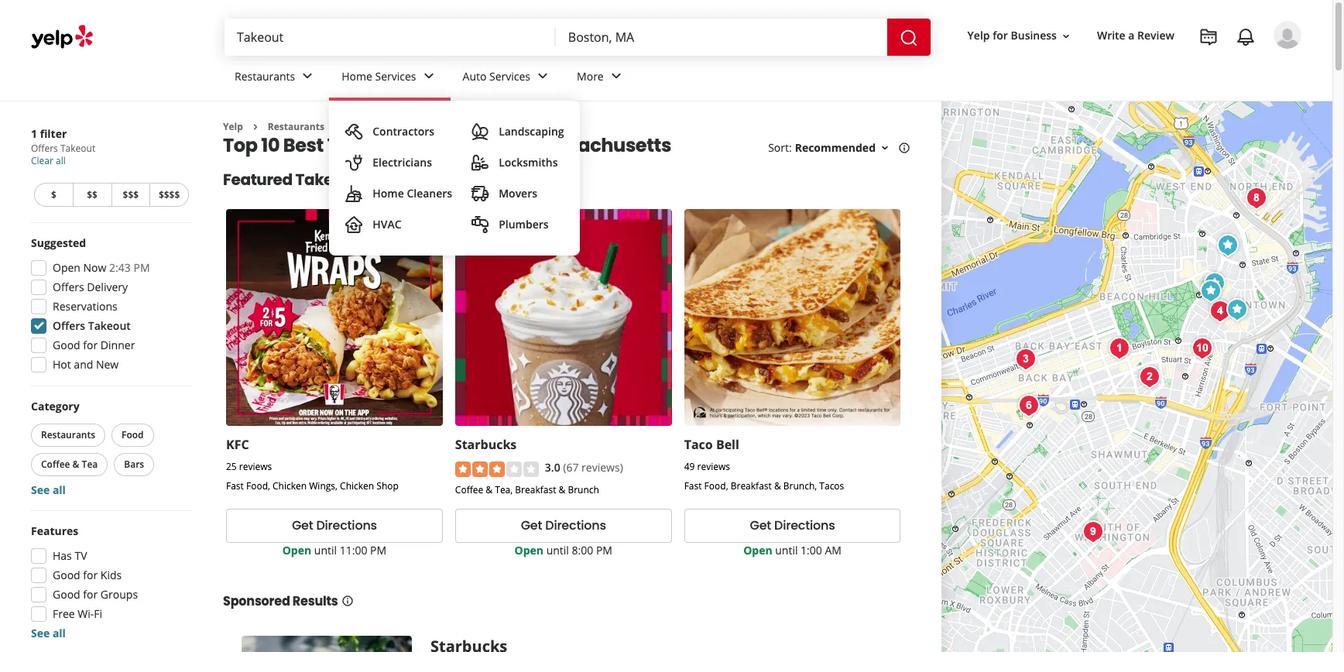 Task type: vqa. For each thing, say whether or not it's contained in the screenshot.
Offers Delivery Offers
yes



Task type: describe. For each thing, give the bounding box(es) containing it.
takeout down best
[[296, 169, 359, 191]]

home cleaners
[[373, 186, 453, 201]]

plumbers
[[499, 217, 549, 232]]

1 filter offers takeout clear all
[[31, 126, 95, 167]]

0 vertical spatial restaurants link
[[222, 56, 329, 101]]

boston,
[[456, 133, 525, 158]]

bell
[[717, 436, 740, 453]]

clear all link
[[31, 154, 66, 167]]

am
[[825, 543, 842, 558]]

1
[[31, 126, 37, 141]]

restaurants button
[[31, 424, 105, 447]]

group containing features
[[26, 524, 192, 641]]

business categories element
[[222, 56, 1302, 256]]

16 chevron down v2 image
[[1061, 30, 1073, 42]]

1:00
[[801, 543, 823, 558]]

& left tea,
[[486, 483, 493, 496]]

coffee & tea
[[41, 458, 98, 471]]

food, inside taco bell 49 reviews fast food, breakfast & brunch, tacos
[[705, 480, 729, 493]]

1 vertical spatial restaurants link
[[268, 120, 325, 133]]

taco bell 49 reviews fast food, breakfast & brunch, tacos
[[685, 436, 845, 493]]

hot
[[53, 357, 71, 372]]

takeout inside group
[[88, 318, 131, 333]]

offers takeout
[[53, 318, 131, 333]]

Find text field
[[237, 29, 544, 46]]

shop
[[377, 480, 399, 493]]

all inside 1 filter offers takeout clear all
[[56, 154, 66, 167]]

open now 2:43 pm
[[53, 260, 150, 275]]

takeout up the featured takeout options sponsored at the top
[[327, 133, 404, 158]]

1 vertical spatial starbucks image
[[1196, 275, 1227, 306]]

takeout up 24 electrician v2 icon
[[349, 120, 388, 133]]

24 chevron down v2 image for home services
[[420, 67, 438, 86]]

offers delivery
[[53, 280, 128, 294]]

1 vertical spatial sponsored
[[223, 592, 290, 610]]

electricians link
[[339, 147, 459, 178]]

auto services
[[463, 69, 531, 83]]

0 vertical spatial starbucks image
[[1213, 230, 1244, 261]]

$$
[[87, 188, 98, 201]]

services for home services
[[375, 69, 416, 83]]

write
[[1098, 28, 1126, 43]]

movers
[[499, 186, 538, 201]]

dinner
[[101, 338, 135, 352]]

all for features
[[53, 626, 66, 641]]

hvac link
[[339, 209, 459, 240]]

brunch
[[568, 483, 600, 496]]

open inside group
[[53, 260, 81, 275]]

tea,
[[495, 483, 513, 496]]

group containing category
[[28, 399, 192, 498]]

coffee & tea, breakfast & brunch
[[455, 483, 600, 496]]

3.0
[[545, 460, 561, 475]]

locksmiths
[[499, 155, 558, 170]]

offers inside 1 filter offers takeout clear all
[[31, 142, 58, 155]]

landscaping link
[[465, 116, 571, 147]]

top 10 best takeout near boston, massachusetts
[[223, 133, 672, 158]]

clear
[[31, 154, 53, 167]]

Near text field
[[568, 29, 875, 46]]

24 home cleaning v2 image
[[345, 184, 364, 203]]

get directions link for kfc
[[226, 509, 443, 543]]

for for dinner
[[83, 338, 98, 352]]

taco bell link
[[685, 436, 740, 453]]

user actions element
[[956, 19, 1324, 115]]

review
[[1138, 28, 1175, 43]]

home services
[[342, 69, 416, 83]]

open until 11:00 pm
[[283, 543, 387, 558]]

until for taco bell
[[776, 543, 798, 558]]

suggested
[[31, 236, 86, 250]]

landscaping
[[499, 124, 565, 139]]

$ button
[[34, 183, 73, 207]]

directions for taco
[[775, 517, 836, 535]]

$$$ button
[[111, 183, 150, 207]]

open for taco bell
[[744, 543, 773, 558]]

locksmiths link
[[465, 147, 571, 178]]

pm for kfc
[[370, 543, 387, 558]]

takeout inside 1 filter offers takeout clear all
[[60, 142, 95, 155]]

good for dinner
[[53, 338, 135, 352]]

map region
[[829, 69, 1345, 652]]

get for starbucks
[[521, 517, 543, 535]]

kfc 25 reviews fast food, chicken wings, chicken shop
[[226, 436, 399, 493]]

yelp link
[[223, 120, 243, 133]]

24 chevron down v2 image for more
[[607, 67, 626, 86]]

11:00
[[340, 543, 368, 558]]

taco
[[685, 436, 713, 453]]

plumbers link
[[465, 209, 571, 240]]

fi
[[94, 607, 102, 621]]

featured
[[223, 169, 293, 191]]

movers link
[[465, 178, 571, 209]]

pauli's image
[[1241, 182, 1272, 213]]

recommended button
[[795, 141, 892, 155]]

taco bell image
[[1222, 294, 1253, 325]]

see for features
[[31, 626, 50, 641]]

home cleaners link
[[339, 178, 459, 209]]

24 landscaping v2 image
[[471, 122, 490, 141]]

1 chicken from the left
[[273, 480, 307, 493]]

services for auto services
[[490, 69, 531, 83]]

auto services link
[[451, 56, 565, 101]]

$$ button
[[73, 183, 111, 207]]

reservations
[[53, 299, 118, 314]]

more
[[577, 69, 604, 83]]

reviews inside kfc 25 reviews fast food, chicken wings, chicken shop
[[239, 460, 272, 474]]

restaurants for 'restaurants' link to the top
[[235, 69, 295, 83]]

featured takeout options sponsored
[[223, 169, 484, 191]]

for for kids
[[83, 568, 98, 583]]

lotus test kitchen image
[[1205, 296, 1236, 327]]

coffee for coffee & tea, breakfast & brunch
[[455, 483, 484, 496]]

none field find
[[237, 29, 544, 46]]

open until 8:00 pm
[[515, 543, 613, 558]]

get for kfc
[[292, 517, 313, 535]]

search image
[[900, 28, 918, 47]]

yelp for the 'yelp' link
[[223, 120, 243, 133]]

takeout link
[[349, 120, 388, 133]]

2 directions from the left
[[546, 517, 606, 535]]

24 contractor v2 image
[[345, 122, 364, 141]]

tea
[[82, 458, 98, 471]]

8:00
[[572, 543, 594, 558]]

get directions link for taco bell
[[685, 509, 901, 543]]

24 heating cooling v2 image
[[345, 215, 364, 234]]

delivery
[[87, 280, 128, 294]]

kids
[[101, 568, 122, 583]]

(67
[[563, 460, 579, 475]]

get directions for starbucks
[[521, 517, 606, 535]]

& left brunch
[[559, 483, 566, 496]]

restaurants for restaurants button
[[41, 428, 95, 442]]

24 chevron down v2 image for restaurants
[[298, 67, 317, 86]]

top
[[223, 133, 258, 158]]

offers for offers delivery
[[53, 280, 84, 294]]

get directions link for starbucks
[[455, 509, 672, 543]]

massachusetts
[[529, 133, 672, 158]]

none field near
[[568, 29, 875, 46]]

filter
[[40, 126, 67, 141]]



Task type: locate. For each thing, give the bounding box(es) containing it.
24 chevron down v2 image for auto services
[[534, 67, 552, 86]]

1 horizontal spatial pm
[[370, 543, 387, 558]]

starbucks
[[455, 436, 517, 453]]

1 fast from the left
[[226, 480, 244, 493]]

yelp left 16 chevron right v2 icon
[[223, 120, 243, 133]]

a
[[1129, 28, 1135, 43]]

open left '8:00'
[[515, 543, 544, 558]]

1 see all from the top
[[31, 483, 66, 497]]

pm for starbucks
[[596, 543, 613, 558]]

see all button for features
[[31, 626, 66, 641]]

1 vertical spatial see all button
[[31, 626, 66, 641]]

until left '8:00'
[[547, 543, 569, 558]]

see all
[[31, 483, 66, 497], [31, 626, 66, 641]]

4 24 chevron down v2 image from the left
[[607, 67, 626, 86]]

1 horizontal spatial sponsored
[[428, 172, 484, 187]]

0 horizontal spatial get directions link
[[226, 509, 443, 543]]

1 horizontal spatial chicken
[[340, 480, 374, 493]]

recommended
[[795, 141, 876, 155]]

restaurants inside business categories element
[[235, 69, 295, 83]]

yelp for yelp for business
[[968, 28, 991, 43]]

1 none field from the left
[[237, 29, 544, 46]]

0 horizontal spatial yelp
[[223, 120, 243, 133]]

fast inside kfc 25 reviews fast food, chicken wings, chicken shop
[[226, 480, 244, 493]]

1 vertical spatial 16 info v2 image
[[341, 595, 354, 607]]

1 horizontal spatial 16 info v2 image
[[899, 142, 911, 154]]

for for groups
[[83, 587, 98, 602]]

for for business
[[993, 28, 1009, 43]]

10
[[261, 133, 280, 158]]

24 moving v2 image
[[471, 184, 490, 203]]

services
[[375, 69, 416, 83], [490, 69, 531, 83]]

until for kfc
[[314, 543, 337, 558]]

24 electrician v2 image
[[345, 153, 364, 172]]

fast down 49
[[685, 480, 702, 493]]

free wi-fi
[[53, 607, 102, 621]]

sponsored results
[[223, 592, 338, 610]]

starbucks image
[[1213, 230, 1244, 261], [1196, 275, 1227, 306]]

1 vertical spatial coffee
[[455, 483, 484, 496]]

see all button
[[31, 483, 66, 497], [31, 626, 66, 641]]

get directions link down brunch
[[455, 509, 672, 543]]

for down "good for kids" at the bottom of page
[[83, 587, 98, 602]]

1 horizontal spatial fast
[[685, 480, 702, 493]]

2 24 chevron down v2 image from the left
[[420, 67, 438, 86]]

2 see from the top
[[31, 626, 50, 641]]

all for category
[[53, 483, 66, 497]]

food, down kfc link
[[246, 480, 270, 493]]

2 get directions from the left
[[521, 517, 606, 535]]

all down free
[[53, 626, 66, 641]]

food button
[[112, 424, 154, 447]]

yelp for business
[[968, 28, 1057, 43]]

1 horizontal spatial get directions link
[[455, 509, 672, 543]]

has
[[53, 549, 72, 563]]

1 vertical spatial see all
[[31, 626, 66, 641]]

business
[[1011, 28, 1057, 43]]

reviews right 25
[[239, 460, 272, 474]]

yelp
[[968, 28, 991, 43], [223, 120, 243, 133]]

1 vertical spatial yelp
[[223, 120, 243, 133]]

24 chevron down v2 image left auto
[[420, 67, 438, 86]]

wi-
[[78, 607, 94, 621]]

2 food, from the left
[[705, 480, 729, 493]]

features
[[31, 524, 78, 538]]

get directions for kfc
[[292, 517, 377, 535]]

chicken
[[273, 480, 307, 493], [340, 480, 374, 493]]

now
[[83, 260, 107, 275]]

see all down free
[[31, 626, 66, 641]]

yelp for business button
[[962, 22, 1079, 50]]

0 vertical spatial home
[[342, 69, 373, 83]]

get up open until 1:00 am
[[750, 517, 772, 535]]

0 horizontal spatial get directions
[[292, 517, 377, 535]]

1 horizontal spatial home
[[373, 186, 404, 201]]

sponsored left the 'results'
[[223, 592, 290, 610]]

tv
[[75, 549, 87, 563]]

home up hvac
[[373, 186, 404, 201]]

offers down reservations
[[53, 318, 85, 333]]

see for category
[[31, 483, 50, 497]]

3 24 chevron down v2 image from the left
[[534, 67, 552, 86]]

1 horizontal spatial food,
[[705, 480, 729, 493]]

until for starbucks
[[547, 543, 569, 558]]

brad k. image
[[1274, 21, 1302, 49]]

0 horizontal spatial home
[[342, 69, 373, 83]]

0 horizontal spatial directions
[[316, 517, 377, 535]]

breakfast down bell
[[731, 480, 772, 493]]

get directions link down wings,
[[226, 509, 443, 543]]

get directions for taco bell
[[750, 517, 836, 535]]

1 vertical spatial home
[[373, 186, 404, 201]]

2 reviews from the left
[[698, 460, 731, 474]]

moon & flower house -boston image
[[1187, 333, 1218, 364]]

kfc
[[226, 436, 249, 453]]

more link
[[565, 56, 638, 101]]

get directions up open until 8:00 pm
[[521, 517, 606, 535]]

restaurants
[[235, 69, 295, 83], [268, 120, 325, 133], [41, 428, 95, 442]]

49
[[685, 460, 695, 474]]

food, inside kfc 25 reviews fast food, chicken wings, chicken shop
[[246, 480, 270, 493]]

1 food, from the left
[[246, 480, 270, 493]]

projects image
[[1200, 28, 1219, 46]]

16 info v2 image right 16 chevron down v2 icon
[[899, 142, 911, 154]]

reviews inside taco bell 49 reviews fast food, breakfast & brunch, tacos
[[698, 460, 731, 474]]

0 vertical spatial sponsored
[[428, 172, 484, 187]]

bars button
[[114, 453, 154, 476]]

write a review link
[[1092, 22, 1181, 50]]

pressed cafe image
[[1014, 390, 1045, 421]]

0 vertical spatial offers
[[31, 142, 58, 155]]

fast inside taco bell 49 reviews fast food, breakfast & brunch, tacos
[[685, 480, 702, 493]]

1 get directions from the left
[[292, 517, 377, 535]]

2 none field from the left
[[568, 29, 875, 46]]

open left 1:00
[[744, 543, 773, 558]]

offers up reservations
[[53, 280, 84, 294]]

2 get from the left
[[521, 517, 543, 535]]

greco image
[[1011, 344, 1042, 375]]

1 vertical spatial see
[[31, 626, 50, 641]]

& inside taco bell 49 reviews fast food, breakfast & brunch, tacos
[[775, 480, 781, 493]]

near
[[407, 133, 452, 158]]

good for good for dinner
[[53, 338, 80, 352]]

yelp left business
[[968, 28, 991, 43]]

good for kids
[[53, 568, 122, 583]]

0 horizontal spatial chicken
[[273, 480, 307, 493]]

sponsored
[[428, 172, 484, 187], [223, 592, 290, 610]]

pm right 11:00
[[370, 543, 387, 558]]

0 horizontal spatial get
[[292, 517, 313, 535]]

menu
[[329, 101, 580, 256]]

get up open until 11:00 pm
[[292, 517, 313, 535]]

has tv
[[53, 549, 87, 563]]

0 horizontal spatial none field
[[237, 29, 544, 46]]

sort:
[[769, 141, 792, 155]]

until left 1:00
[[776, 543, 798, 558]]

0 horizontal spatial sponsored
[[223, 592, 290, 610]]

1 horizontal spatial services
[[490, 69, 531, 83]]

all down coffee & tea 'button'
[[53, 483, 66, 497]]

fast
[[226, 480, 244, 493], [685, 480, 702, 493]]

open for kfc
[[283, 543, 312, 558]]

yelp inside button
[[968, 28, 991, 43]]

open down suggested
[[53, 260, 81, 275]]

24 chevron down v2 image inside more link
[[607, 67, 626, 86]]

options
[[362, 169, 422, 191]]

2 fast from the left
[[685, 480, 702, 493]]

for down offers takeout
[[83, 338, 98, 352]]

1 vertical spatial all
[[53, 483, 66, 497]]

group
[[26, 236, 192, 377], [28, 399, 192, 498], [26, 524, 192, 641]]

1 horizontal spatial reviews
[[698, 460, 731, 474]]

restaurants right 16 chevron right v2 icon
[[268, 120, 325, 133]]

takeout
[[349, 120, 388, 133], [327, 133, 404, 158], [60, 142, 95, 155], [296, 169, 359, 191], [88, 318, 131, 333]]

services right auto
[[490, 69, 531, 83]]

3 get from the left
[[750, 517, 772, 535]]

1 see all button from the top
[[31, 483, 66, 497]]

0 vertical spatial group
[[26, 236, 192, 377]]

subway image
[[1200, 268, 1231, 299]]

1 vertical spatial restaurants
[[268, 120, 325, 133]]

bacco's fine foods image
[[1104, 333, 1135, 364]]

0 horizontal spatial services
[[375, 69, 416, 83]]

2 see all button from the top
[[31, 626, 66, 641]]

coffee inside 'button'
[[41, 458, 70, 471]]

contractors link
[[339, 116, 459, 147]]

1 horizontal spatial yelp
[[968, 28, 991, 43]]

2 good from the top
[[53, 568, 80, 583]]

1 see from the top
[[31, 483, 50, 497]]

group containing suggested
[[26, 236, 192, 377]]

offers down filter
[[31, 142, 58, 155]]

1 horizontal spatial until
[[547, 543, 569, 558]]

cleaners
[[407, 186, 453, 201]]

0 horizontal spatial pm
[[134, 260, 150, 275]]

see all button down free
[[31, 626, 66, 641]]

24 chevron down v2 image inside home services link
[[420, 67, 438, 86]]

good for good for kids
[[53, 568, 80, 583]]

starbucks link
[[455, 436, 517, 453]]

2 chicken from the left
[[340, 480, 374, 493]]

food,
[[246, 480, 270, 493], [705, 480, 729, 493]]

services down find field
[[375, 69, 416, 83]]

see all down coffee & tea 'button'
[[31, 483, 66, 497]]

mike & patty's - boston image
[[1135, 361, 1166, 392]]

3 good from the top
[[53, 587, 80, 602]]

1 good from the top
[[53, 338, 80, 352]]

directions for kfc
[[316, 517, 377, 535]]

see all button for category
[[31, 483, 66, 497]]

starbucks image up subway image
[[1213, 230, 1244, 261]]

menu inside business categories element
[[329, 101, 580, 256]]

2 horizontal spatial pm
[[596, 543, 613, 558]]

0 vertical spatial see all
[[31, 483, 66, 497]]

24 chevron down v2 image right the auto services
[[534, 67, 552, 86]]

restaurants inside button
[[41, 428, 95, 442]]

get
[[292, 517, 313, 535], [521, 517, 543, 535], [750, 517, 772, 535]]

2 horizontal spatial get directions
[[750, 517, 836, 535]]

2 get directions link from the left
[[455, 509, 672, 543]]

good down has tv
[[53, 568, 80, 583]]

0 horizontal spatial reviews
[[239, 460, 272, 474]]

3 get directions link from the left
[[685, 509, 901, 543]]

1 24 chevron down v2 image from the left
[[298, 67, 317, 86]]

see all for category
[[31, 483, 66, 497]]

16 info v2 image right the 'results'
[[341, 595, 354, 607]]

takeout down filter
[[60, 142, 95, 155]]

food
[[122, 428, 144, 442]]

good for groups
[[53, 587, 138, 602]]

0 vertical spatial coffee
[[41, 458, 70, 471]]

1 horizontal spatial coffee
[[455, 483, 484, 496]]

3 until from the left
[[776, 543, 798, 558]]

reviews)
[[582, 460, 623, 475]]

2 vertical spatial offers
[[53, 318, 85, 333]]

0 vertical spatial good
[[53, 338, 80, 352]]

see all for features
[[31, 626, 66, 641]]

chicken left wings,
[[273, 480, 307, 493]]

1 vertical spatial group
[[28, 399, 192, 498]]

restaurants up coffee & tea
[[41, 428, 95, 442]]

1 reviews from the left
[[239, 460, 272, 474]]

24 plumbers v2 image
[[471, 215, 490, 234]]

restaurants link right 16 chevron right v2 icon
[[268, 120, 325, 133]]

24 locksmith v2 image
[[471, 153, 490, 172]]

restaurants link up 16 chevron right v2 icon
[[222, 56, 329, 101]]

pm
[[134, 260, 150, 275], [370, 543, 387, 558], [596, 543, 613, 558]]

food, down taco bell link at the bottom of the page
[[705, 480, 729, 493]]

sponsored inside the featured takeout options sponsored
[[428, 172, 484, 187]]

0 horizontal spatial 16 info v2 image
[[341, 595, 354, 607]]

0 vertical spatial see
[[31, 483, 50, 497]]

1 directions from the left
[[316, 517, 377, 535]]

open
[[53, 260, 81, 275], [283, 543, 312, 558], [515, 543, 544, 558], [744, 543, 773, 558]]

get directions up open until 11:00 pm
[[292, 517, 377, 535]]

electricians
[[373, 155, 432, 170]]

restaurants up 16 chevron right v2 icon
[[235, 69, 295, 83]]

0 horizontal spatial until
[[314, 543, 337, 558]]

coffee down 3 star rating image
[[455, 483, 484, 496]]

for up good for groups
[[83, 568, 98, 583]]

until left 11:00
[[314, 543, 337, 558]]

for
[[993, 28, 1009, 43], [83, 338, 98, 352], [83, 568, 98, 583], [83, 587, 98, 602]]

fast down 25
[[226, 480, 244, 493]]

0 horizontal spatial coffee
[[41, 458, 70, 471]]

breakfast inside taco bell 49 reviews fast food, breakfast & brunch, tacos
[[731, 480, 772, 493]]

2 vertical spatial good
[[53, 587, 80, 602]]

good up free
[[53, 587, 80, 602]]

open for starbucks
[[515, 543, 544, 558]]

1 horizontal spatial get directions
[[521, 517, 606, 535]]

directions up '8:00'
[[546, 517, 606, 535]]

& left brunch,
[[775, 480, 781, 493]]

16 chevron down v2 image
[[879, 142, 892, 154]]

new
[[96, 357, 119, 372]]

wings,
[[309, 480, 338, 493]]

coffee down restaurants button
[[41, 458, 70, 471]]

for left business
[[993, 28, 1009, 43]]

best
[[283, 133, 324, 158]]

results
[[293, 592, 338, 610]]

0 vertical spatial all
[[56, 154, 66, 167]]

offers for offers takeout
[[53, 318, 85, 333]]

1 until from the left
[[314, 543, 337, 558]]

2 horizontal spatial get directions link
[[685, 509, 901, 543]]

coffee for coffee & tea
[[41, 458, 70, 471]]

for inside button
[[993, 28, 1009, 43]]

open until 1:00 am
[[744, 543, 842, 558]]

pm right '8:00'
[[596, 543, 613, 558]]

2 horizontal spatial until
[[776, 543, 798, 558]]

3 directions from the left
[[775, 517, 836, 535]]

good up hot in the left of the page
[[53, 338, 80, 352]]

0 vertical spatial see all button
[[31, 483, 66, 497]]

0 horizontal spatial food,
[[246, 480, 270, 493]]

1 horizontal spatial none field
[[568, 29, 875, 46]]

0 vertical spatial restaurants
[[235, 69, 295, 83]]

2 horizontal spatial get
[[750, 517, 772, 535]]

starbucks image up the moon & flower house -boston image
[[1196, 275, 1227, 306]]

home down find field
[[342, 69, 373, 83]]

1 services from the left
[[375, 69, 416, 83]]

auto
[[463, 69, 487, 83]]

1 horizontal spatial breakfast
[[731, 480, 772, 493]]

pm inside group
[[134, 260, 150, 275]]

menu containing contractors
[[329, 101, 580, 256]]

24 chevron down v2 image
[[298, 67, 317, 86], [420, 67, 438, 86], [534, 67, 552, 86], [607, 67, 626, 86]]

chicken left shop
[[340, 480, 374, 493]]

24 chevron down v2 image right more
[[607, 67, 626, 86]]

good for good for groups
[[53, 587, 80, 602]]

see all button down coffee & tea 'button'
[[31, 483, 66, 497]]

directions up 1:00
[[775, 517, 836, 535]]

home for home cleaners
[[373, 186, 404, 201]]

2 see all from the top
[[31, 626, 66, 641]]

$$$
[[123, 188, 139, 201]]

get directions up open until 1:00 am
[[750, 517, 836, 535]]

3 get directions from the left
[[750, 517, 836, 535]]

$
[[51, 188, 56, 201]]

0 vertical spatial 16 info v2 image
[[899, 142, 911, 154]]

2 vertical spatial restaurants
[[41, 428, 95, 442]]

get down coffee & tea, breakfast & brunch
[[521, 517, 543, 535]]

home for home services
[[342, 69, 373, 83]]

& left the tea
[[73, 458, 79, 471]]

1 vertical spatial good
[[53, 568, 80, 583]]

tacos
[[820, 480, 845, 493]]

3 star rating image
[[455, 461, 539, 477]]

contractors
[[373, 124, 435, 139]]

home inside menu
[[373, 186, 404, 201]]

2 vertical spatial group
[[26, 524, 192, 641]]

home services link
[[329, 56, 451, 101]]

breakfast down 3.0
[[515, 483, 557, 496]]

24 chevron down v2 image up best
[[298, 67, 317, 86]]

bars
[[124, 458, 144, 471]]

pm right 2:43
[[134, 260, 150, 275]]

2 until from the left
[[547, 543, 569, 558]]

16 info v2 image
[[899, 142, 911, 154], [341, 595, 354, 607]]

None field
[[237, 29, 544, 46], [568, 29, 875, 46]]

sponsored down the 24 locksmith v2 image
[[428, 172, 484, 187]]

open up sponsored results
[[283, 543, 312, 558]]

get directions link down brunch,
[[685, 509, 901, 543]]

0 horizontal spatial fast
[[226, 480, 244, 493]]

free
[[53, 607, 75, 621]]

home
[[342, 69, 373, 83], [373, 186, 404, 201]]

1 get directions link from the left
[[226, 509, 443, 543]]

1 horizontal spatial get
[[521, 517, 543, 535]]

None search field
[[225, 19, 934, 56]]

2 services from the left
[[490, 69, 531, 83]]

reviews down taco bell link at the bottom of the page
[[698, 460, 731, 474]]

takeout up dinner
[[88, 318, 131, 333]]

2 vertical spatial all
[[53, 626, 66, 641]]

$$$$
[[159, 188, 180, 201]]

16 chevron right v2 image
[[249, 121, 262, 133]]

1 get from the left
[[292, 517, 313, 535]]

1 horizontal spatial directions
[[546, 517, 606, 535]]

2 horizontal spatial directions
[[775, 517, 836, 535]]

write a review
[[1098, 28, 1175, 43]]

brunch,
[[784, 480, 817, 493]]

all spice image
[[1078, 516, 1109, 547]]

0 horizontal spatial breakfast
[[515, 483, 557, 496]]

& inside 'button'
[[73, 458, 79, 471]]

1 vertical spatial offers
[[53, 280, 84, 294]]

hot and new
[[53, 357, 119, 372]]

directions up 11:00
[[316, 517, 377, 535]]

get directions link
[[226, 509, 443, 543], [455, 509, 672, 543], [685, 509, 901, 543]]

all right clear
[[56, 154, 66, 167]]

kfc link
[[226, 436, 249, 453]]

get for taco bell
[[750, 517, 772, 535]]

24 chevron down v2 image inside auto services link
[[534, 67, 552, 86]]

hvac
[[373, 217, 402, 232]]

notifications image
[[1237, 28, 1256, 46]]

coffee
[[41, 458, 70, 471], [455, 483, 484, 496]]

0 vertical spatial yelp
[[968, 28, 991, 43]]



